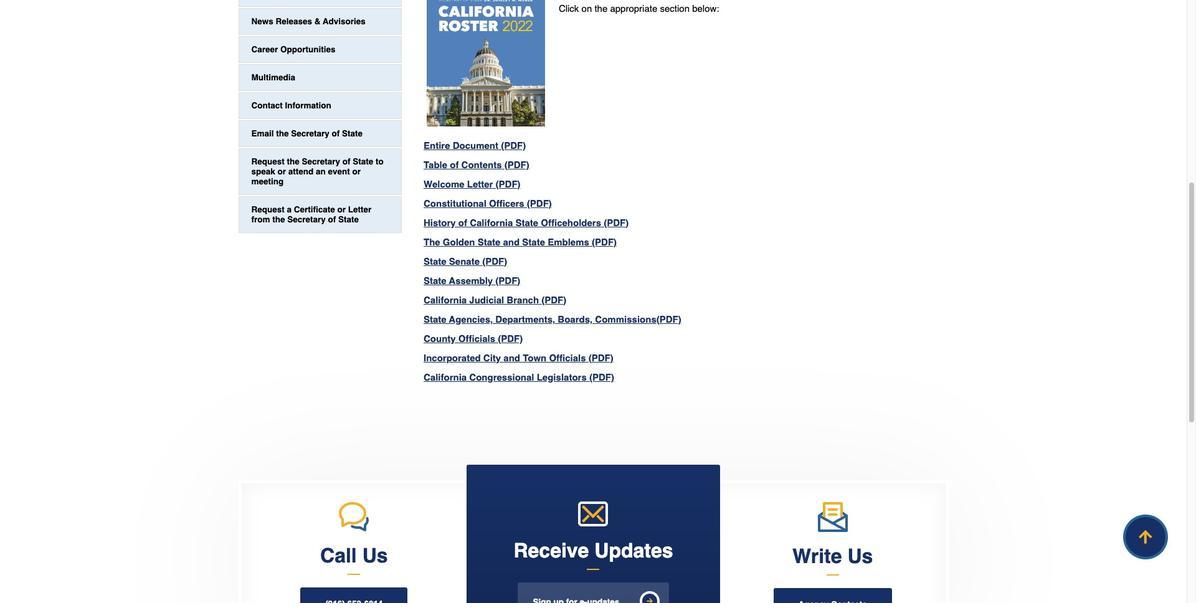 Task type: locate. For each thing, give the bounding box(es) containing it.
0 vertical spatial and
[[503, 237, 520, 247]]

us right call
[[362, 544, 388, 567]]

and
[[503, 237, 520, 247], [504, 353, 520, 363]]

releases
[[276, 17, 312, 26]]

state left to
[[353, 157, 373, 166]]

write us image
[[818, 502, 848, 532]]

call us image
[[339, 502, 369, 532]]

of down certificate
[[328, 215, 336, 224]]

updates
[[595, 539, 673, 562]]

request up from at the top left of the page
[[251, 205, 285, 214]]

or
[[278, 167, 286, 176], [352, 167, 361, 176], [337, 205, 346, 214]]

town
[[523, 353, 547, 363]]

state left assembly
[[424, 275, 447, 286]]

incorporated city and town officials (pdf)
[[424, 353, 614, 363]]

table of contents (pdf)
[[424, 159, 530, 170]]

state assembly (pdf)
[[424, 275, 521, 286]]

news releases & advisories link
[[239, 9, 401, 34]]

letter
[[467, 179, 493, 189], [348, 205, 372, 214]]

1 vertical spatial california
[[424, 295, 467, 305]]

departments,
[[496, 314, 555, 325]]

county
[[424, 333, 456, 344]]

officials down the agencies,
[[459, 333, 495, 344]]

1 vertical spatial request
[[251, 205, 285, 214]]

letter down the contents
[[467, 179, 493, 189]]

speak
[[251, 167, 275, 176]]

constitutional officers (pdf)
[[424, 198, 552, 209]]

california roster cover image
[[427, 0, 545, 126]]

secretary down information
[[291, 129, 330, 138]]

letter down event
[[348, 205, 372, 214]]

the golden state and state emblems (pdf)
[[424, 237, 617, 247]]

on
[[582, 3, 592, 14]]

welcome letter (pdf)
[[424, 179, 521, 189]]

an
[[316, 167, 326, 176]]

0 vertical spatial request
[[251, 157, 285, 166]]

call us
[[320, 544, 388, 567]]

1 horizontal spatial us
[[848, 545, 873, 568]]

state right golden
[[478, 237, 501, 247]]

career opportunities
[[251, 45, 336, 54]]

0 vertical spatial letter
[[467, 179, 493, 189]]

of up event
[[343, 157, 351, 166]]

the
[[595, 3, 608, 14], [276, 129, 289, 138], [287, 157, 300, 166], [272, 215, 285, 224]]

us for call us
[[362, 544, 388, 567]]

and right city
[[504, 353, 520, 363]]

0 horizontal spatial officials
[[459, 333, 495, 344]]

california
[[470, 217, 513, 228], [424, 295, 467, 305], [424, 372, 467, 383]]

state up county
[[424, 314, 447, 325]]

california up the agencies,
[[424, 295, 467, 305]]

and down history of california state officeholders (pdf)
[[503, 237, 520, 247]]

request
[[251, 157, 285, 166], [251, 205, 285, 214]]

request inside request a certificate or letter from the secretary of state
[[251, 205, 285, 214]]

2 request from the top
[[251, 205, 285, 214]]

&
[[315, 17, 321, 26]]

or right event
[[352, 167, 361, 176]]

section
[[660, 3, 690, 14]]

(pdf)
[[501, 140, 526, 151], [505, 159, 530, 170], [496, 179, 521, 189], [527, 198, 552, 209], [604, 217, 629, 228], [592, 237, 617, 247], [482, 256, 507, 267], [496, 275, 521, 286], [542, 295, 567, 305], [657, 314, 682, 325], [498, 333, 523, 344], [589, 353, 614, 363], [589, 372, 614, 383]]

california down constitutional officers (pdf)
[[470, 217, 513, 228]]

request for the
[[251, 205, 285, 214]]

receive updates image
[[579, 502, 609, 526]]

us
[[362, 544, 388, 567], [848, 545, 873, 568]]

contact information link
[[239, 93, 401, 118]]

the up attend at the left of page
[[287, 157, 300, 166]]

1 vertical spatial officials
[[549, 353, 586, 363]]

state inside request a certificate or letter from the secretary of state
[[338, 215, 359, 224]]

0 horizontal spatial us
[[362, 544, 388, 567]]

1 horizontal spatial officials
[[549, 353, 586, 363]]

welcome
[[424, 179, 465, 189]]

secretary up the an at the top
[[302, 157, 340, 166]]

or right certificate
[[337, 205, 346, 214]]

state down event
[[338, 215, 359, 224]]

officials up legislators
[[549, 353, 586, 363]]

1 horizontal spatial letter
[[467, 179, 493, 189]]

state agencies, departments, boards, commissions (pdf)
[[424, 314, 682, 325]]

request inside "request the secretary of state to speak or attend an event or meeting"
[[251, 157, 285, 166]]

officials
[[459, 333, 495, 344], [549, 353, 586, 363]]

california congressional legislators (pdf)
[[424, 372, 614, 383]]

click
[[559, 3, 579, 14]]

or inside request a certificate or letter from the secretary of state
[[337, 205, 346, 214]]

1 vertical spatial secretary
[[302, 157, 340, 166]]

1 request from the top
[[251, 157, 285, 166]]

2 vertical spatial california
[[424, 372, 467, 383]]

0 horizontal spatial letter
[[348, 205, 372, 214]]

2 us from the left
[[848, 545, 873, 568]]

us right write
[[848, 545, 873, 568]]

1 us from the left
[[362, 544, 388, 567]]

1 vertical spatial letter
[[348, 205, 372, 214]]

state up the golden state and state emblems (pdf)
[[516, 217, 539, 228]]

0 vertical spatial california
[[470, 217, 513, 228]]

senate
[[449, 256, 480, 267]]

the right from at the top left of the page
[[272, 215, 285, 224]]

secretary down certificate
[[287, 215, 326, 224]]

the right email
[[276, 129, 289, 138]]

of
[[332, 129, 340, 138], [343, 157, 351, 166], [450, 159, 459, 170], [328, 215, 336, 224], [459, 217, 467, 228]]

1 horizontal spatial or
[[337, 205, 346, 214]]

state up event
[[342, 129, 363, 138]]

california for congressional
[[424, 372, 467, 383]]

table
[[424, 159, 447, 170]]

of inside request a certificate or letter from the secretary of state
[[328, 215, 336, 224]]

secretary inside "request the secretary of state to speak or attend an event or meeting"
[[302, 157, 340, 166]]

the inside email the secretary of state link
[[276, 129, 289, 138]]

secretary for email
[[291, 129, 330, 138]]

constitutional
[[424, 198, 487, 209]]

boards,
[[558, 314, 593, 325]]

or up meeting
[[278, 167, 286, 176]]

meeting
[[251, 177, 284, 186]]

0 vertical spatial secretary
[[291, 129, 330, 138]]

2 vertical spatial secretary
[[287, 215, 326, 224]]

secretary
[[291, 129, 330, 138], [302, 157, 340, 166], [287, 215, 326, 224]]

state
[[342, 129, 363, 138], [353, 157, 373, 166], [338, 215, 359, 224], [516, 217, 539, 228], [478, 237, 501, 247], [522, 237, 545, 247], [424, 256, 447, 267], [424, 275, 447, 286], [424, 314, 447, 325]]

the inside request a certificate or letter from the secretary of state
[[272, 215, 285, 224]]

california down incorporated
[[424, 372, 467, 383]]

us for write us
[[848, 545, 873, 568]]

agencies,
[[449, 314, 493, 325]]

request up speak
[[251, 157, 285, 166]]

judicial
[[469, 295, 504, 305]]

news releases & advisories
[[251, 17, 366, 26]]

county officials (pdf)
[[424, 333, 523, 344]]



Task type: describe. For each thing, give the bounding box(es) containing it.
receive
[[514, 539, 589, 562]]

event
[[328, 167, 350, 176]]

opportunities
[[280, 45, 336, 54]]

email the secretary of state
[[251, 129, 363, 138]]

from
[[251, 215, 270, 224]]

emblems
[[548, 237, 589, 247]]

secretary inside request a certificate or letter from the secretary of state
[[287, 215, 326, 224]]

call
[[320, 544, 357, 567]]

document
[[453, 140, 499, 151]]

the right on
[[595, 3, 608, 14]]

officers
[[489, 198, 525, 209]]

the inside "request the secretary of state to speak or attend an event or meeting"
[[287, 157, 300, 166]]

incorporated
[[424, 353, 481, 363]]

attend
[[288, 167, 314, 176]]

click on the appropriate section below:
[[559, 3, 719, 14]]

letter inside request a certificate or letter from the secretary of state
[[348, 205, 372, 214]]

history of california state officeholders (pdf)
[[424, 217, 629, 228]]

certificate
[[294, 205, 335, 214]]

officeholders
[[541, 217, 601, 228]]

write
[[793, 545, 842, 568]]

of up golden
[[459, 217, 467, 228]]

appropriate
[[610, 3, 658, 14]]

0 horizontal spatial or
[[278, 167, 286, 176]]

write us
[[793, 545, 873, 568]]

california judicial branch (pdf)
[[424, 295, 567, 305]]

multimedia link
[[239, 65, 401, 90]]

request a certificate or letter from the secretary of state link
[[239, 197, 401, 232]]

entire
[[424, 140, 450, 151]]

request a certificate or letter from the secretary of state
[[251, 205, 372, 224]]

below:
[[692, 3, 719, 14]]

email
[[251, 129, 274, 138]]

contact information
[[251, 101, 331, 110]]

commissions
[[595, 314, 657, 325]]

1 vertical spatial and
[[504, 353, 520, 363]]

state down the
[[424, 256, 447, 267]]

entire document (pdf)
[[424, 140, 526, 151]]

city
[[483, 353, 501, 363]]

request the secretary of state to speak or attend an event or meeting link
[[239, 149, 401, 194]]

receive updates
[[514, 539, 673, 562]]

request for speak
[[251, 157, 285, 166]]

golden
[[443, 237, 475, 247]]

state senate (pdf)
[[424, 256, 507, 267]]

of down contact information link
[[332, 129, 340, 138]]

california for judicial
[[424, 295, 467, 305]]

history
[[424, 217, 456, 228]]

legislators
[[537, 372, 587, 383]]

of right table
[[450, 159, 459, 170]]

congressional
[[469, 372, 534, 383]]

the
[[424, 237, 440, 247]]

request the secretary of state to speak or attend an event or meeting
[[251, 157, 384, 186]]

assembly
[[449, 275, 493, 286]]

contents
[[461, 159, 502, 170]]

2 horizontal spatial or
[[352, 167, 361, 176]]

0 vertical spatial officials
[[459, 333, 495, 344]]

state down history of california state officeholders (pdf)
[[522, 237, 545, 247]]

advisories
[[323, 17, 366, 26]]

career
[[251, 45, 278, 54]]

state inside "request the secretary of state to speak or attend an event or meeting"
[[353, 157, 373, 166]]

state inside email the secretary of state link
[[342, 129, 363, 138]]

contact
[[251, 101, 283, 110]]

multimedia
[[251, 73, 295, 82]]

a
[[287, 205, 292, 214]]

to
[[376, 157, 384, 166]]

email the secretary of state link
[[239, 121, 401, 146]]

career opportunities link
[[239, 37, 401, 62]]

of inside "request the secretary of state to speak or attend an event or meeting"
[[343, 157, 351, 166]]

news
[[251, 17, 273, 26]]

branch
[[507, 295, 539, 305]]

secretary for request
[[302, 157, 340, 166]]

information
[[285, 101, 331, 110]]



Task type: vqa. For each thing, say whether or not it's contained in the screenshot.
the within the "Request the Secretary of State to speak or attend an event or meeting"
yes



